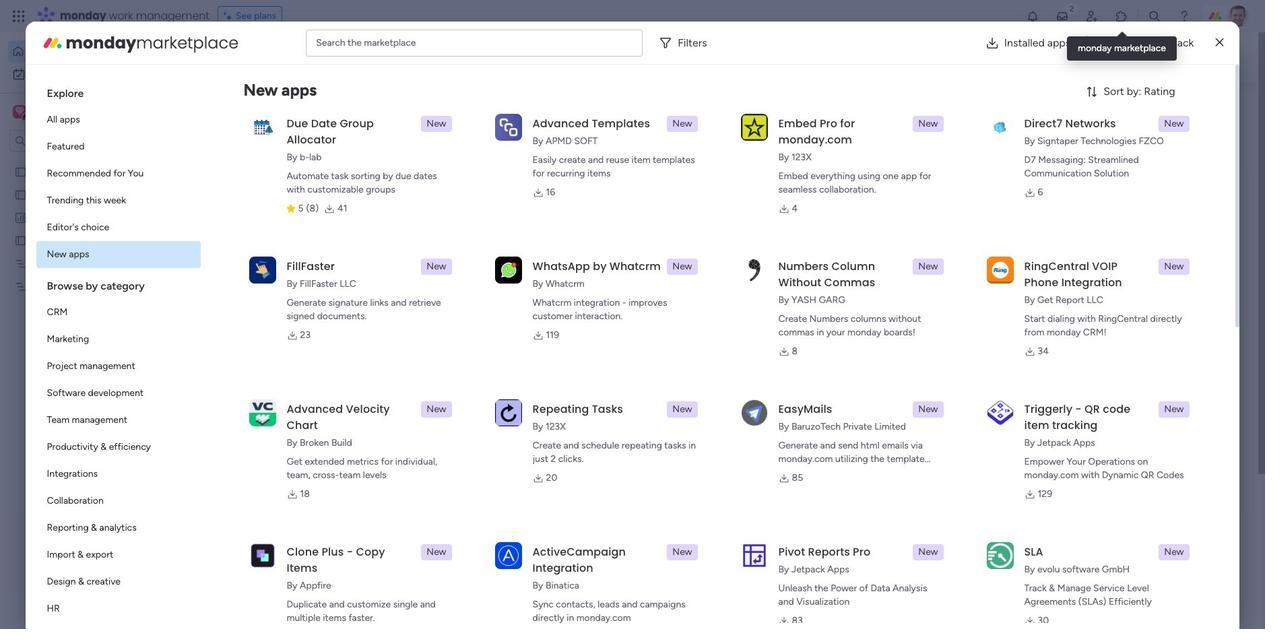 Task type: vqa. For each thing, say whether or not it's contained in the screenshot.
component image related to right Public board icon
yes



Task type: describe. For each thing, give the bounding box(es) containing it.
monday marketplace image
[[41, 32, 63, 54]]

help image
[[1178, 9, 1191, 23]]

close recently visited image
[[249, 110, 265, 126]]

component image for add to favorites image
[[741, 267, 753, 279]]

1 circle o image from the top
[[1023, 161, 1031, 171]]

circle o image
[[1023, 195, 1031, 205]]

0 horizontal spatial dapulse x slim image
[[1184, 98, 1201, 114]]

1 horizontal spatial public board image
[[265, 246, 280, 261]]

add to favorites image
[[933, 246, 947, 260]]

workspace image
[[13, 104, 26, 119]]

workspace selection element
[[13, 104, 113, 121]]

component image for add to favorites icon
[[503, 267, 515, 279]]

component image
[[265, 267, 278, 279]]

templates image image
[[1015, 271, 1192, 364]]

1 terry turtle image from the top
[[280, 554, 307, 581]]

2 circle o image from the top
[[1023, 178, 1031, 188]]

select product image
[[12, 9, 26, 23]]

quick search results list box
[[249, 126, 970, 470]]



Task type: locate. For each thing, give the bounding box(es) containing it.
notifications image
[[1026, 9, 1040, 23]]

monday marketplace image
[[1115, 9, 1128, 23]]

0 vertical spatial terry turtle image
[[280, 554, 307, 581]]

1 vertical spatial check circle image
[[1023, 144, 1031, 154]]

0 vertical spatial heading
[[36, 75, 200, 106]]

2 heading from the top
[[36, 268, 200, 299]]

1 horizontal spatial public dashboard image
[[741, 246, 756, 261]]

add to favorites image
[[695, 246, 709, 260]]

0 vertical spatial dapulse x slim image
[[1216, 35, 1224, 51]]

list box
[[36, 75, 200, 629], [0, 157, 172, 479]]

1 vertical spatial terry turtle image
[[280, 603, 307, 629]]

0 vertical spatial public board image
[[14, 188, 27, 201]]

0 horizontal spatial component image
[[503, 267, 515, 279]]

v2 bolt switch image
[[1118, 50, 1126, 65]]

1 vertical spatial dapulse x slim image
[[1184, 98, 1201, 114]]

1 vertical spatial public dashboard image
[[741, 246, 756, 261]]

terry turtle image
[[280, 554, 307, 581], [280, 603, 307, 629]]

dapulse x slim image
[[1216, 35, 1224, 51], [1184, 98, 1201, 114]]

v2 user feedback image
[[1013, 50, 1024, 65]]

1 heading from the top
[[36, 75, 200, 106]]

public dashboard image
[[14, 211, 27, 224], [741, 246, 756, 261]]

1 vertical spatial heading
[[36, 268, 200, 299]]

0 vertical spatial circle o image
[[1023, 161, 1031, 171]]

public board image
[[14, 165, 27, 178], [14, 234, 27, 247], [503, 246, 518, 261], [265, 411, 280, 426]]

workspace image
[[15, 104, 24, 119]]

1 vertical spatial public board image
[[265, 246, 280, 261]]

help center element
[[1002, 556, 1205, 610]]

invite members image
[[1085, 9, 1099, 23]]

terry turtle image
[[1227, 5, 1249, 27]]

0 horizontal spatial public dashboard image
[[14, 211, 27, 224]]

2 component image from the left
[[741, 267, 753, 279]]

2 image
[[1066, 1, 1078, 16]]

heading
[[36, 75, 200, 106], [36, 268, 200, 299]]

component image
[[503, 267, 515, 279], [741, 267, 753, 279]]

search everything image
[[1148, 9, 1161, 23]]

app logo image
[[249, 114, 276, 141], [495, 114, 522, 141], [741, 114, 768, 141], [987, 114, 1014, 141], [249, 257, 276, 283], [495, 257, 522, 283], [741, 257, 768, 283], [987, 257, 1014, 283], [249, 399, 276, 426], [495, 399, 522, 426], [741, 399, 768, 426], [987, 399, 1014, 426], [249, 542, 276, 569], [495, 542, 522, 569], [741, 542, 768, 569], [987, 542, 1014, 569]]

0 vertical spatial check circle image
[[1023, 127, 1031, 137]]

0 vertical spatial public dashboard image
[[14, 211, 27, 224]]

0 horizontal spatial public board image
[[14, 188, 27, 201]]

1 check circle image from the top
[[1023, 127, 1031, 137]]

Search in workspace field
[[28, 133, 113, 149]]

1 component image from the left
[[503, 267, 515, 279]]

circle o image
[[1023, 161, 1031, 171], [1023, 178, 1031, 188]]

see plans image
[[223, 9, 236, 24]]

option
[[8, 40, 164, 62], [8, 63, 164, 85], [36, 106, 200, 133], [36, 133, 200, 160], [0, 159, 172, 162], [36, 160, 200, 187], [36, 187, 200, 214], [36, 214, 200, 241], [36, 241, 200, 268], [36, 299, 200, 326], [36, 326, 200, 353], [36, 353, 200, 380], [36, 380, 200, 407], [36, 407, 200, 434], [36, 434, 200, 461], [36, 461, 200, 488], [36, 488, 200, 515], [36, 515, 200, 542], [36, 542, 200, 569], [36, 569, 200, 596], [36, 596, 200, 623]]

1 horizontal spatial component image
[[741, 267, 753, 279]]

check circle image
[[1023, 127, 1031, 137], [1023, 144, 1031, 154]]

update feed image
[[1056, 9, 1069, 23]]

2 terry turtle image from the top
[[280, 603, 307, 629]]

public board image
[[14, 188, 27, 201], [265, 246, 280, 261]]

1 vertical spatial circle o image
[[1023, 178, 1031, 188]]

2 check circle image from the top
[[1023, 144, 1031, 154]]

1 horizontal spatial dapulse x slim image
[[1216, 35, 1224, 51]]



